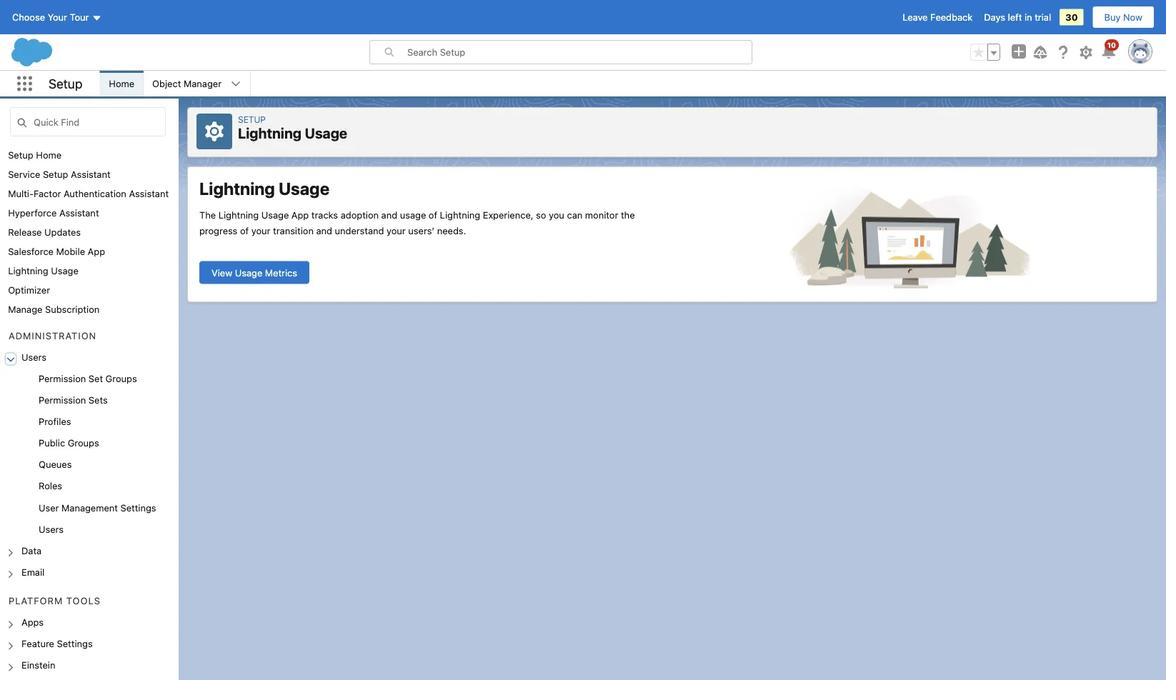 Task type: describe. For each thing, give the bounding box(es) containing it.
permission sets
[[39, 395, 108, 405]]

progress
[[199, 225, 237, 236]]

data link
[[21, 545, 42, 558]]

profiles
[[39, 416, 71, 427]]

lightning up the progress
[[218, 209, 259, 220]]

days left in trial
[[984, 12, 1051, 23]]

lightning inside setup tree tree
[[8, 265, 48, 276]]

einstein link
[[21, 660, 55, 673]]

users'
[[408, 225, 435, 236]]

now
[[1123, 12, 1143, 23]]

permission for permission set groups
[[39, 373, 86, 384]]

lightning usage inside setup tree tree
[[8, 265, 78, 276]]

optimizer
[[8, 284, 50, 295]]

queues
[[39, 459, 72, 470]]

object manager
[[152, 78, 222, 89]]

manage subscription
[[8, 304, 100, 314]]

tracks
[[311, 209, 338, 220]]

your
[[48, 12, 67, 23]]

usage inside "button"
[[235, 267, 262, 278]]

group containing permission set groups
[[0, 369, 179, 541]]

setup link
[[238, 114, 266, 124]]

profiles link
[[39, 416, 71, 429]]

30
[[1066, 12, 1078, 23]]

hyperforce
[[8, 207, 57, 218]]

settings inside group
[[120, 502, 156, 513]]

tour
[[70, 12, 89, 23]]

sets
[[89, 395, 108, 405]]

salesforce mobile app link
[[8, 246, 105, 257]]

1 vertical spatial users
[[39, 524, 64, 534]]

the lightning usage app tracks adoption and usage of lightning             experience, so you can monitor the progress of your transition and understand your users' needs.
[[199, 209, 635, 236]]

feature settings
[[21, 638, 93, 649]]

setup home
[[8, 149, 62, 160]]

object
[[152, 78, 181, 89]]

queues link
[[39, 459, 72, 472]]

buy
[[1104, 12, 1121, 23]]

the
[[199, 209, 216, 220]]

monitor
[[585, 209, 618, 220]]

roles link
[[39, 481, 62, 494]]

you
[[549, 209, 564, 220]]

10
[[1107, 41, 1116, 49]]

lightning usage link
[[8, 265, 78, 276]]

users tree item
[[0, 347, 179, 541]]

apps link
[[21, 617, 44, 630]]

tools
[[66, 596, 101, 606]]

view
[[212, 267, 232, 278]]

days
[[984, 12, 1005, 23]]

0 vertical spatial users
[[21, 352, 46, 362]]

the
[[621, 209, 635, 220]]

0 vertical spatial groups
[[106, 373, 137, 384]]

setup lightning usage
[[238, 114, 347, 141]]

1 horizontal spatial lightning usage
[[199, 178, 330, 198]]

trial
[[1035, 12, 1051, 23]]

einstein
[[21, 660, 55, 671]]

leave
[[903, 12, 928, 23]]

administration
[[9, 330, 97, 341]]

buy now
[[1104, 12, 1143, 23]]

app inside the lightning usage app tracks adoption and usage of lightning             experience, so you can monitor the progress of your transition and understand your users' needs.
[[291, 209, 309, 220]]

multi-
[[8, 188, 34, 199]]

0 vertical spatial assistant
[[71, 169, 111, 179]]

manage subscription link
[[8, 304, 100, 314]]

lightning up needs.
[[440, 209, 480, 220]]

0 horizontal spatial and
[[316, 225, 332, 236]]

0 vertical spatial users link
[[21, 352, 46, 365]]

2 your from the left
[[387, 225, 406, 236]]

permission for permission sets
[[39, 395, 86, 405]]

0 vertical spatial and
[[381, 209, 397, 220]]

service
[[8, 169, 40, 179]]

usage inside the lightning usage app tracks adoption and usage of lightning             experience, so you can monitor the progress of your transition and understand your users' needs.
[[261, 209, 289, 220]]

manager
[[184, 78, 222, 89]]

choose
[[12, 12, 45, 23]]

view usage metrics link
[[199, 261, 309, 284]]

home inside setup tree tree
[[36, 149, 62, 160]]

Search Setup text field
[[407, 41, 752, 64]]

1 your from the left
[[251, 225, 270, 236]]

service setup assistant link
[[8, 169, 111, 179]]

salesforce
[[8, 246, 54, 257]]

roles
[[39, 481, 62, 491]]

manage
[[8, 304, 42, 314]]

management
[[61, 502, 118, 513]]

usage
[[400, 209, 426, 220]]

multi-factor authentication assistant
[[8, 188, 169, 199]]



Task type: vqa. For each thing, say whether or not it's contained in the screenshot.
Label
no



Task type: locate. For each thing, give the bounding box(es) containing it.
lightning inside setup lightning usage
[[238, 125, 302, 141]]

2 vertical spatial assistant
[[59, 207, 99, 218]]

app up transition
[[291, 209, 309, 220]]

email
[[21, 567, 45, 577]]

usage
[[305, 125, 347, 141], [279, 178, 330, 198], [261, 209, 289, 220], [51, 265, 78, 276], [235, 267, 262, 278]]

users link down user
[[39, 524, 64, 537]]

transition
[[273, 225, 314, 236]]

setup home link
[[8, 149, 62, 160]]

salesforce mobile app
[[8, 246, 105, 257]]

leave feedback
[[903, 12, 973, 23]]

assistant
[[71, 169, 111, 179], [129, 188, 169, 199], [59, 207, 99, 218]]

release updates
[[8, 227, 81, 237]]

0 vertical spatial home
[[109, 78, 134, 89]]

lightning usage
[[199, 178, 330, 198], [8, 265, 78, 276]]

0 horizontal spatial of
[[240, 225, 249, 236]]

hyperforce assistant
[[8, 207, 99, 218]]

choose your tour
[[12, 12, 89, 23]]

so
[[536, 209, 546, 220]]

and
[[381, 209, 397, 220], [316, 225, 332, 236]]

can
[[567, 209, 583, 220]]

1 vertical spatial users link
[[39, 524, 64, 537]]

1 vertical spatial settings
[[57, 638, 93, 649]]

1 vertical spatial and
[[316, 225, 332, 236]]

authentication
[[64, 188, 126, 199]]

lightning up the
[[199, 178, 275, 198]]

2 permission from the top
[[39, 395, 86, 405]]

and down tracks
[[316, 225, 332, 236]]

usage picture image
[[730, 184, 1088, 290]]

permission sets link
[[39, 395, 108, 408]]

choose your tour button
[[11, 6, 103, 29]]

factor
[[34, 188, 61, 199]]

1 horizontal spatial groups
[[106, 373, 137, 384]]

setup for setup home
[[8, 149, 33, 160]]

release
[[8, 227, 42, 237]]

1 vertical spatial group
[[0, 369, 179, 541]]

optimizer link
[[8, 284, 50, 295]]

home left object
[[109, 78, 134, 89]]

0 vertical spatial lightning usage
[[199, 178, 330, 198]]

0 horizontal spatial lightning usage
[[8, 265, 78, 276]]

settings right feature
[[57, 638, 93, 649]]

groups right set
[[106, 373, 137, 384]]

of up the users'
[[429, 209, 437, 220]]

lightning usage down salesforce
[[8, 265, 78, 276]]

assistant right authentication
[[129, 188, 169, 199]]

public groups
[[39, 438, 99, 448]]

assistant up 'multi-factor authentication assistant' link
[[71, 169, 111, 179]]

home
[[109, 78, 134, 89], [36, 149, 62, 160]]

1 vertical spatial assistant
[[129, 188, 169, 199]]

permission set groups link
[[39, 373, 137, 386]]

0 horizontal spatial home
[[36, 149, 62, 160]]

your
[[251, 225, 270, 236], [387, 225, 406, 236]]

left
[[1008, 12, 1022, 23]]

1 horizontal spatial group
[[970, 44, 1000, 61]]

1 horizontal spatial of
[[429, 209, 437, 220]]

leave feedback link
[[903, 12, 973, 23]]

Quick Find search field
[[10, 107, 166, 136]]

1 vertical spatial lightning usage
[[8, 265, 78, 276]]

public groups link
[[39, 438, 99, 451]]

lightning up optimizer link
[[8, 265, 48, 276]]

1 vertical spatial app
[[88, 246, 105, 257]]

lightning
[[238, 125, 302, 141], [199, 178, 275, 198], [218, 209, 259, 220], [440, 209, 480, 220], [8, 265, 48, 276]]

assistant down multi-factor authentication assistant
[[59, 207, 99, 218]]

platform tools
[[9, 596, 101, 606]]

10 button
[[1100, 39, 1119, 61]]

view usage metrics
[[212, 267, 297, 278]]

feature settings link
[[21, 638, 93, 651]]

1 horizontal spatial your
[[387, 225, 406, 236]]

your left transition
[[251, 225, 270, 236]]

feedback
[[930, 12, 973, 23]]

permission
[[39, 373, 86, 384], [39, 395, 86, 405]]

1 horizontal spatial settings
[[120, 502, 156, 513]]

0 horizontal spatial groups
[[68, 438, 99, 448]]

metrics
[[265, 267, 297, 278]]

permission set groups
[[39, 373, 137, 384]]

0 vertical spatial of
[[429, 209, 437, 220]]

permission up permission sets
[[39, 373, 86, 384]]

users down administration in the left of the page
[[21, 352, 46, 362]]

usage inside setup lightning usage
[[305, 125, 347, 141]]

mobile
[[56, 246, 85, 257]]

1 horizontal spatial home
[[109, 78, 134, 89]]

in
[[1025, 12, 1032, 23]]

of right the progress
[[240, 225, 249, 236]]

lightning usage up transition
[[199, 178, 330, 198]]

setup for setup lightning usage
[[238, 114, 266, 124]]

usage inside setup tree tree
[[51, 265, 78, 276]]

understand
[[335, 225, 384, 236]]

app inside setup tree tree
[[88, 246, 105, 257]]

setup tree tree
[[0, 145, 179, 680]]

objects and fields image
[[0, 677, 179, 680]]

buy now button
[[1092, 6, 1155, 29]]

user management settings link
[[39, 502, 156, 515]]

app
[[291, 209, 309, 220], [88, 246, 105, 257]]

1 horizontal spatial app
[[291, 209, 309, 220]]

1 vertical spatial of
[[240, 225, 249, 236]]

data
[[21, 545, 42, 556]]

user management settings
[[39, 502, 156, 513]]

0 horizontal spatial your
[[251, 225, 270, 236]]

and left usage
[[381, 209, 397, 220]]

group
[[970, 44, 1000, 61], [0, 369, 179, 541]]

home link
[[100, 71, 143, 96]]

setup for setup
[[49, 76, 82, 91]]

permission up "profiles"
[[39, 395, 86, 405]]

updates
[[44, 227, 81, 237]]

set
[[89, 373, 103, 384]]

setup
[[49, 76, 82, 91], [238, 114, 266, 124], [8, 149, 33, 160], [43, 169, 68, 179]]

0 vertical spatial permission
[[39, 373, 86, 384]]

adoption
[[341, 209, 379, 220]]

settings right management
[[120, 502, 156, 513]]

view usage metrics button
[[199, 261, 309, 284]]

apps
[[21, 617, 44, 628]]

public
[[39, 438, 65, 448]]

app right mobile
[[88, 246, 105, 257]]

needs.
[[437, 225, 466, 236]]

1 permission from the top
[[39, 373, 86, 384]]

0 horizontal spatial app
[[88, 246, 105, 257]]

users link down administration in the left of the page
[[21, 352, 46, 365]]

your down usage
[[387, 225, 406, 236]]

0 horizontal spatial settings
[[57, 638, 93, 649]]

setup inside setup lightning usage
[[238, 114, 266, 124]]

1 vertical spatial permission
[[39, 395, 86, 405]]

0 vertical spatial app
[[291, 209, 309, 220]]

hyperforce assistant link
[[8, 207, 99, 218]]

user
[[39, 502, 59, 513]]

lightning down setup "link"
[[238, 125, 302, 141]]

users
[[21, 352, 46, 362], [39, 524, 64, 534]]

users down user
[[39, 524, 64, 534]]

1 horizontal spatial and
[[381, 209, 397, 220]]

release updates link
[[8, 227, 81, 237]]

1 vertical spatial groups
[[68, 438, 99, 448]]

0 vertical spatial settings
[[120, 502, 156, 513]]

email link
[[21, 567, 45, 580]]

service setup assistant
[[8, 169, 111, 179]]

experience,
[[483, 209, 533, 220]]

feature
[[21, 638, 54, 649]]

home up 'service setup assistant'
[[36, 149, 62, 160]]

1 vertical spatial home
[[36, 149, 62, 160]]

0 vertical spatial group
[[970, 44, 1000, 61]]

0 horizontal spatial group
[[0, 369, 179, 541]]

groups
[[106, 373, 137, 384], [68, 438, 99, 448]]

settings
[[120, 502, 156, 513], [57, 638, 93, 649]]

platform
[[9, 596, 63, 606]]

groups right 'public'
[[68, 438, 99, 448]]

object manager link
[[144, 71, 230, 96]]

subscription
[[45, 304, 100, 314]]

users link
[[21, 352, 46, 365], [39, 524, 64, 537]]

of
[[429, 209, 437, 220], [240, 225, 249, 236]]



